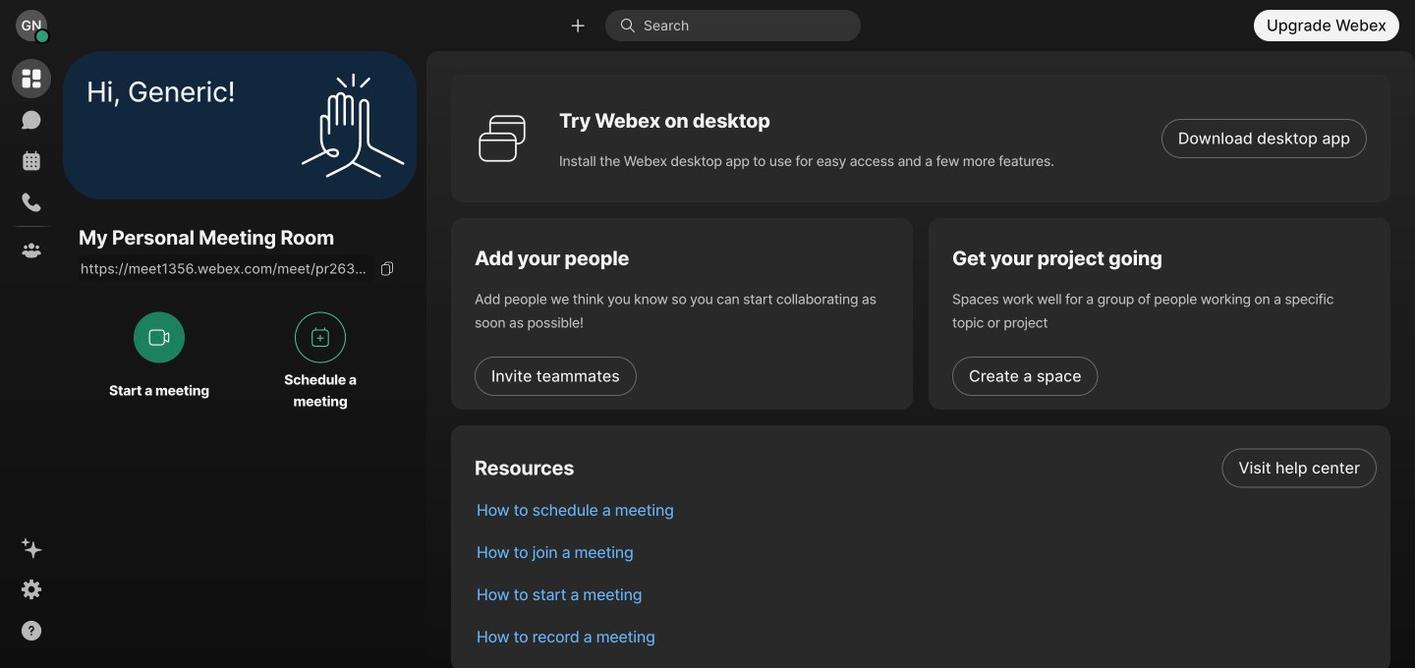 Task type: vqa. For each thing, say whether or not it's contained in the screenshot.
Meetings TAB
no



Task type: locate. For each thing, give the bounding box(es) containing it.
None text field
[[79, 255, 373, 282]]

list item
[[461, 447, 1391, 489], [461, 489, 1391, 532], [461, 532, 1391, 574], [461, 574, 1391, 616], [461, 616, 1391, 658]]

navigation
[[0, 51, 63, 668]]

1 list item from the top
[[461, 447, 1391, 489]]

4 list item from the top
[[461, 574, 1391, 616]]

3 list item from the top
[[461, 532, 1391, 574]]

webex tab list
[[12, 59, 51, 270]]



Task type: describe. For each thing, give the bounding box(es) containing it.
5 list item from the top
[[461, 616, 1391, 658]]

two hands high fiving image
[[294, 66, 412, 184]]

2 list item from the top
[[461, 489, 1391, 532]]



